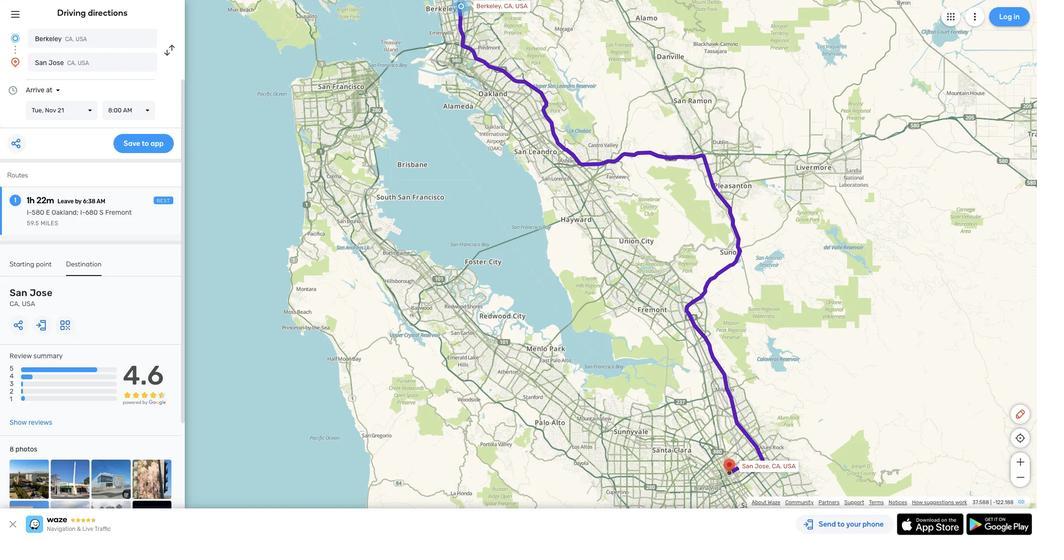 Task type: describe. For each thing, give the bounding box(es) containing it.
notices link
[[889, 500, 908, 506]]

8:00 am
[[108, 107, 132, 114]]

1h
[[27, 195, 35, 206]]

image 2 of san jose, san jose image
[[51, 461, 90, 500]]

pencil image
[[1015, 409, 1027, 421]]

4
[[10, 373, 14, 381]]

5
[[10, 365, 14, 373]]

how suggestions work link
[[913, 500, 968, 506]]

jose,
[[755, 463, 771, 471]]

580
[[32, 209, 44, 217]]

berkeley
[[35, 35, 62, 43]]

partners link
[[819, 500, 840, 506]]

review
[[10, 353, 32, 361]]

point
[[36, 261, 52, 269]]

image 3 of san jose, san jose image
[[92, 461, 131, 500]]

tue, nov 21 list box
[[26, 101, 98, 120]]

destination button
[[66, 261, 102, 276]]

nov
[[45, 107, 56, 114]]

traffic
[[95, 527, 111, 533]]

destination
[[66, 261, 102, 269]]

8:00 am list box
[[103, 101, 155, 120]]

0 vertical spatial san jose ca, usa
[[35, 59, 89, 67]]

ca, right the jose,
[[773, 463, 782, 471]]

zoom out image
[[1015, 472, 1027, 484]]

s
[[99, 209, 104, 217]]

usa right the jose,
[[784, 463, 796, 471]]

1h 22m leave by 6:38 am
[[27, 195, 105, 206]]

1 vertical spatial jose
[[30, 287, 53, 299]]

0 vertical spatial san
[[35, 59, 47, 67]]

37.588 | -122.188
[[973, 500, 1014, 506]]

image 1 of san jose, san jose image
[[10, 461, 49, 500]]

1 inside 5 4 3 2 1
[[10, 396, 12, 404]]

i-580 e oakland; i-680 s fremont 59.5 miles
[[27, 209, 132, 227]]

driving directions
[[57, 8, 128, 18]]

4.6
[[123, 360, 164, 392]]

terms link
[[870, 500, 885, 506]]

routes
[[7, 172, 28, 180]]

image 5 of san jose, san jose image
[[10, 501, 49, 541]]

leave
[[57, 198, 74, 205]]

live
[[82, 527, 93, 533]]

about
[[752, 500, 767, 506]]

usa right berkeley,
[[516, 2, 528, 10]]

show
[[10, 419, 27, 427]]

review summary
[[10, 353, 63, 361]]

berkeley ca, usa
[[35, 35, 87, 43]]

reviews
[[28, 419, 52, 427]]

san jose, ca, usa
[[743, 463, 796, 471]]

driving
[[57, 8, 86, 18]]

1 i- from the left
[[27, 209, 32, 217]]

usa down berkeley ca, usa at the left top of the page
[[78, 60, 89, 67]]

work
[[956, 500, 968, 506]]

5 4 3 2 1
[[10, 365, 14, 404]]

starting
[[10, 261, 34, 269]]

8
[[10, 446, 14, 454]]

|
[[991, 500, 992, 506]]

oakland;
[[52, 209, 79, 217]]

at
[[46, 86, 52, 94]]

1 vertical spatial san jose ca, usa
[[10, 287, 53, 309]]

ca, right berkeley,
[[504, 2, 514, 10]]

usa down starting point button
[[22, 300, 35, 309]]

community link
[[786, 500, 814, 506]]

arrive at
[[26, 86, 52, 94]]



Task type: vqa. For each thing, say whether or not it's contained in the screenshot.
summary
yes



Task type: locate. For each thing, give the bounding box(es) containing it.
59.5
[[27, 220, 39, 227]]

am right 8:00
[[123, 107, 132, 114]]

1 down 3
[[10, 396, 12, 404]]

about waze community partners support terms notices how suggestions work
[[752, 500, 968, 506]]

8 photos
[[10, 446, 37, 454]]

1 vertical spatial 1
[[10, 396, 12, 404]]

san down starting point button
[[10, 287, 27, 299]]

37.588
[[973, 500, 990, 506]]

i- down by
[[80, 209, 85, 217]]

0 vertical spatial am
[[123, 107, 132, 114]]

support
[[845, 500, 865, 506]]

22m
[[37, 195, 54, 206]]

show reviews
[[10, 419, 52, 427]]

2
[[10, 388, 14, 396]]

122.188
[[996, 500, 1014, 506]]

-
[[994, 500, 996, 506]]

ca, down starting point button
[[10, 300, 20, 309]]

0 vertical spatial jose
[[49, 59, 64, 67]]

tue,
[[32, 107, 44, 114]]

image 6 of san jose, san jose image
[[51, 501, 90, 541]]

berkeley,
[[477, 2, 503, 10]]

about waze link
[[752, 500, 781, 506]]

0 horizontal spatial 1
[[10, 396, 12, 404]]

3
[[10, 381, 14, 389]]

ca, right berkeley
[[65, 36, 74, 43]]

ca, down berkeley ca, usa at the left top of the page
[[67, 60, 76, 67]]

san jose ca, usa down starting point button
[[10, 287, 53, 309]]

0 horizontal spatial san
[[10, 287, 27, 299]]

0 horizontal spatial i-
[[27, 209, 32, 217]]

2 i- from the left
[[80, 209, 85, 217]]

ca,
[[504, 2, 514, 10], [65, 36, 74, 43], [67, 60, 76, 67], [10, 300, 20, 309], [773, 463, 782, 471]]

0 horizontal spatial am
[[97, 198, 105, 205]]

arrive
[[26, 86, 44, 94]]

680
[[85, 209, 98, 217]]

am
[[123, 107, 132, 114], [97, 198, 105, 205]]

1 vertical spatial am
[[97, 198, 105, 205]]

6:38
[[83, 198, 96, 205]]

2 horizontal spatial san
[[743, 463, 754, 471]]

berkeley, ca, usa
[[477, 2, 528, 10]]

summary
[[33, 353, 63, 361]]

starting point button
[[10, 261, 52, 276]]

1 horizontal spatial am
[[123, 107, 132, 114]]

1
[[14, 196, 16, 205], [10, 396, 12, 404]]

starting point
[[10, 261, 52, 269]]

jose
[[49, 59, 64, 67], [30, 287, 53, 299]]

navigation & live traffic
[[47, 527, 111, 533]]

e
[[46, 209, 50, 217]]

ca, inside berkeley ca, usa
[[65, 36, 74, 43]]

am inside 1h 22m leave by 6:38 am
[[97, 198, 105, 205]]

san jose ca, usa down berkeley ca, usa at the left top of the page
[[35, 59, 89, 67]]

image 4 of san jose, san jose image
[[132, 461, 172, 500]]

jose down berkeley ca, usa at the left top of the page
[[49, 59, 64, 67]]

8:00
[[108, 107, 122, 114]]

am inside '8:00 am' list box
[[123, 107, 132, 114]]

waze
[[768, 500, 781, 506]]

san down berkeley
[[35, 59, 47, 67]]

by
[[75, 198, 82, 205]]

1 left 1h at the left
[[14, 196, 16, 205]]

san left the jose,
[[743, 463, 754, 471]]

2 vertical spatial san
[[743, 463, 754, 471]]

terms
[[870, 500, 885, 506]]

link image
[[1018, 499, 1026, 506]]

how
[[913, 500, 924, 506]]

photos
[[15, 446, 37, 454]]

usa down 'driving'
[[76, 36, 87, 43]]

miles
[[41, 220, 58, 227]]

21
[[58, 107, 64, 114]]

i-
[[27, 209, 32, 217], [80, 209, 85, 217]]

fremont
[[105, 209, 132, 217]]

san jose ca, usa
[[35, 59, 89, 67], [10, 287, 53, 309]]

location image
[[10, 57, 21, 68]]

&
[[77, 527, 81, 533]]

1 vertical spatial san
[[10, 287, 27, 299]]

usa
[[516, 2, 528, 10], [76, 36, 87, 43], [78, 60, 89, 67], [22, 300, 35, 309], [784, 463, 796, 471]]

1 horizontal spatial i-
[[80, 209, 85, 217]]

jose down starting point button
[[30, 287, 53, 299]]

current location image
[[10, 33, 21, 44]]

x image
[[7, 519, 19, 531]]

clock image
[[7, 85, 19, 96]]

am up "s"
[[97, 198, 105, 205]]

community
[[786, 500, 814, 506]]

best
[[157, 198, 171, 204]]

notices
[[889, 500, 908, 506]]

partners
[[819, 500, 840, 506]]

image 7 of san jose, san jose image
[[92, 501, 131, 541]]

tue, nov 21
[[32, 107, 64, 114]]

zoom in image
[[1015, 457, 1027, 469]]

1 horizontal spatial 1
[[14, 196, 16, 205]]

navigation
[[47, 527, 76, 533]]

san
[[35, 59, 47, 67], [10, 287, 27, 299], [743, 463, 754, 471]]

0 vertical spatial 1
[[14, 196, 16, 205]]

i- up 59.5 at the top of the page
[[27, 209, 32, 217]]

1 horizontal spatial san
[[35, 59, 47, 67]]

image 8 of san jose, san jose image
[[132, 501, 172, 541]]

usa inside berkeley ca, usa
[[76, 36, 87, 43]]

directions
[[88, 8, 128, 18]]

suggestions
[[925, 500, 955, 506]]

support link
[[845, 500, 865, 506]]



